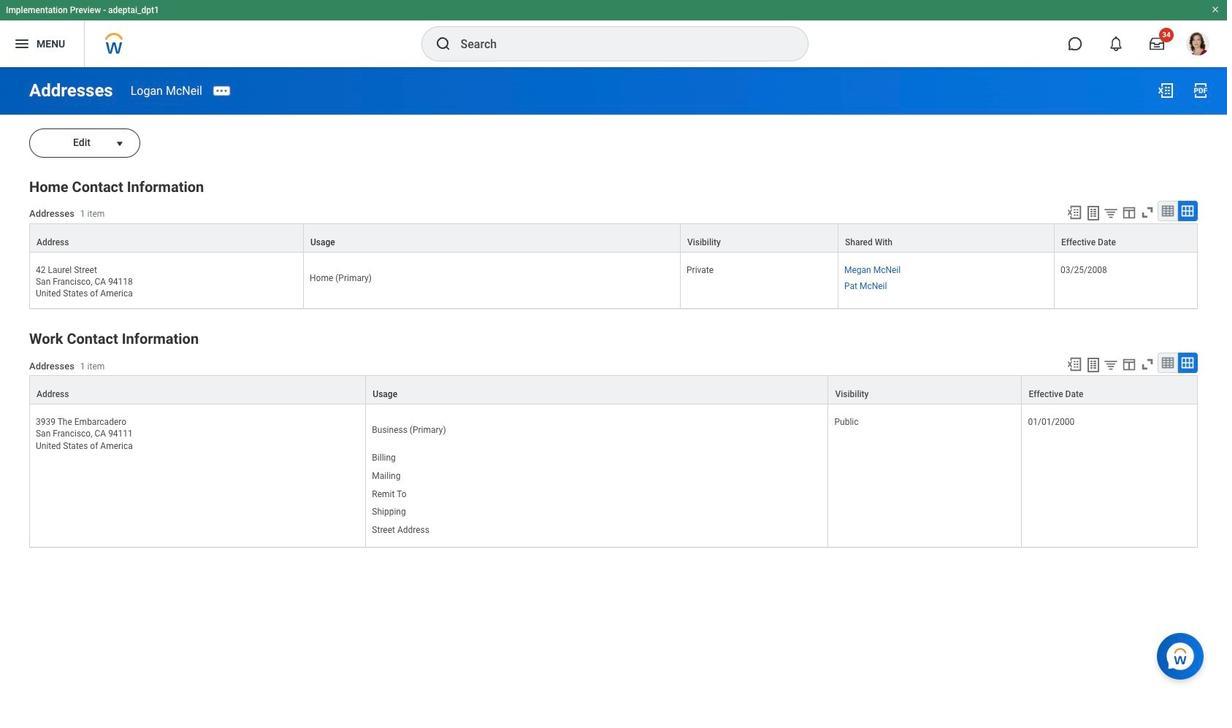 Task type: locate. For each thing, give the bounding box(es) containing it.
1 expand table image from the top
[[1181, 204, 1195, 218]]

export to excel image
[[1157, 82, 1175, 99], [1067, 357, 1083, 373]]

toolbar
[[1060, 201, 1198, 224], [1060, 353, 1198, 376]]

1 horizontal spatial items selected list
[[845, 262, 924, 292]]

table image right fullscreen icon
[[1161, 204, 1176, 218]]

1 vertical spatial table image
[[1161, 356, 1176, 371]]

1 vertical spatial toolbar
[[1060, 353, 1198, 376]]

table image right fullscreen image
[[1161, 356, 1176, 371]]

click to view/edit grid preferences image
[[1122, 357, 1138, 373]]

expand table image right fullscreen image
[[1181, 356, 1195, 371]]

row
[[29, 224, 1198, 254], [29, 253, 1198, 309], [29, 376, 1198, 405], [29, 405, 1198, 548]]

1 vertical spatial expand table image
[[1181, 356, 1195, 371]]

export to excel image for export to worksheets icon
[[1067, 357, 1083, 373]]

table image
[[1161, 204, 1176, 218], [1161, 356, 1176, 371]]

export to excel image for view printable version (pdf) image
[[1157, 82, 1175, 99]]

0 horizontal spatial export to excel image
[[1067, 357, 1083, 373]]

private element
[[687, 262, 714, 276]]

2 expand table image from the top
[[1181, 356, 1195, 371]]

profile logan mcneil image
[[1187, 32, 1210, 59]]

1 table image from the top
[[1161, 204, 1176, 218]]

export to excel image left view printable version (pdf) image
[[1157, 82, 1175, 99]]

0 vertical spatial expand table image
[[1181, 204, 1195, 218]]

remit to element
[[372, 486, 407, 499]]

mailing element
[[372, 468, 401, 481]]

banner
[[0, 0, 1227, 67]]

0 vertical spatial table image
[[1161, 204, 1176, 218]]

export to excel image left export to worksheets icon
[[1067, 357, 1083, 373]]

expand table image right fullscreen icon
[[1181, 204, 1195, 218]]

3 row from the top
[[29, 376, 1198, 405]]

home (primary) element
[[310, 270, 372, 284]]

main content
[[0, 67, 1227, 562]]

expand table image
[[1181, 204, 1195, 218], [1181, 356, 1195, 371]]

1 vertical spatial items selected list
[[372, 450, 453, 538]]

0 vertical spatial toolbar
[[1060, 201, 1198, 224]]

business (primary) element
[[372, 423, 446, 436]]

1 column header from the left
[[29, 224, 304, 254]]

caret down image
[[111, 138, 129, 149]]

table image for fullscreen icon
[[1161, 204, 1176, 218]]

fullscreen image
[[1140, 205, 1156, 221]]

1 vertical spatial export to excel image
[[1067, 357, 1083, 373]]

1 horizontal spatial export to excel image
[[1157, 82, 1175, 99]]

expand table image for fullscreen image table 'icon'
[[1181, 356, 1195, 371]]

items selected list
[[845, 262, 924, 292], [372, 450, 453, 538]]

fullscreen image
[[1140, 357, 1156, 373]]

public element
[[835, 415, 859, 428]]

export to worksheets image
[[1085, 205, 1103, 222]]

table image for fullscreen image
[[1161, 356, 1176, 371]]

export to excel image
[[1067, 205, 1083, 221]]

0 vertical spatial items selected list
[[845, 262, 924, 292]]

0 horizontal spatial items selected list
[[372, 450, 453, 538]]

2 table image from the top
[[1161, 356, 1176, 371]]

0 vertical spatial export to excel image
[[1157, 82, 1175, 99]]

notifications large image
[[1109, 37, 1124, 51]]

column header
[[29, 224, 304, 254], [681, 224, 839, 254], [839, 224, 1055, 254]]

close environment banner image
[[1211, 5, 1220, 14]]



Task type: describe. For each thing, give the bounding box(es) containing it.
inbox large image
[[1150, 37, 1165, 51]]

Search Workday  search field
[[461, 28, 778, 60]]

search image
[[434, 35, 452, 53]]

2 row from the top
[[29, 253, 1198, 309]]

shipping element
[[372, 504, 406, 518]]

export to worksheets image
[[1085, 357, 1103, 374]]

1 toolbar from the top
[[1060, 201, 1198, 224]]

click to view/edit grid preferences image
[[1122, 205, 1138, 221]]

4 row from the top
[[29, 405, 1198, 548]]

billing element
[[372, 450, 396, 463]]

select to filter grid data image
[[1103, 205, 1119, 221]]

expand table image for table 'icon' related to fullscreen icon
[[1181, 204, 1195, 218]]

street address element
[[372, 523, 430, 536]]

justify image
[[13, 35, 31, 53]]

2 column header from the left
[[681, 224, 839, 254]]

3 column header from the left
[[839, 224, 1055, 254]]

view printable version (pdf) image
[[1192, 82, 1210, 99]]

select to filter grid data image
[[1103, 358, 1119, 373]]

2 toolbar from the top
[[1060, 353, 1198, 376]]

1 row from the top
[[29, 224, 1198, 254]]



Task type: vqa. For each thing, say whether or not it's contained in the screenshot.
DESJARDINS
no



